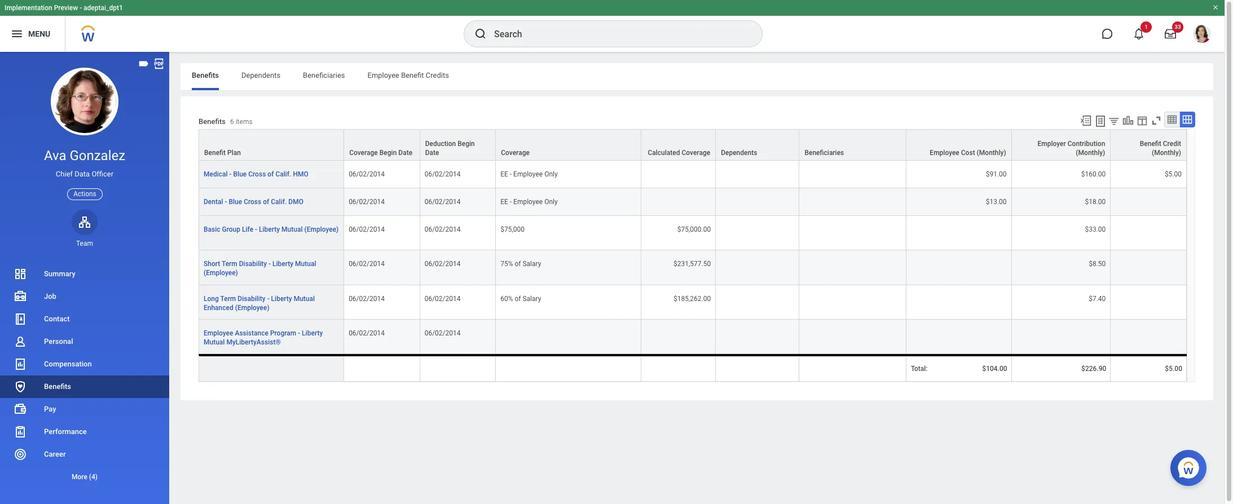 Task type: describe. For each thing, give the bounding box(es) containing it.
employee assistance program - liberty mutual mylibertyassist® link
[[204, 327, 323, 346]]

summary
[[44, 270, 75, 278]]

pay link
[[0, 398, 169, 421]]

contact
[[44, 315, 70, 323]]

0 vertical spatial benefits
[[192, 71, 219, 80]]

gonzalez
[[70, 148, 125, 164]]

of right 60%
[[515, 295, 521, 303]]

date for deduction begin date
[[425, 149, 439, 157]]

officer
[[92, 170, 113, 178]]

team ava gonzalez element
[[72, 239, 98, 248]]

adeptai_dpt1
[[84, 4, 123, 12]]

search image
[[474, 27, 487, 41]]

60% of salary
[[501, 295, 541, 303]]

coverage for coverage begin date
[[349, 149, 378, 157]]

table image
[[1167, 114, 1178, 125]]

long term disability - liberty mutual enhanced (employee) link
[[204, 293, 315, 312]]

(monthly) for cost
[[977, 149, 1006, 157]]

row containing total:
[[199, 354, 1187, 382]]

navigation pane region
[[0, 52, 169, 504]]

career link
[[0, 443, 169, 466]]

liberty for basic group life - liberty mutual  (employee)
[[259, 226, 280, 234]]

benefits image
[[14, 380, 27, 394]]

of down benefit plan popup button at the left of page
[[268, 170, 274, 178]]

33 button
[[1158, 21, 1184, 46]]

1 button
[[1127, 21, 1152, 46]]

- inside long term disability - liberty mutual enhanced (employee)
[[267, 295, 269, 303]]

$5.00 for $226.90
[[1165, 365, 1183, 373]]

compensation
[[44, 360, 92, 368]]

enhanced
[[204, 304, 233, 312]]

inbox large image
[[1165, 28, 1176, 39]]

row containing medical - blue cross of calif. hmo
[[199, 161, 1187, 189]]

basic group life - liberty mutual  (employee)
[[204, 226, 339, 234]]

60%
[[501, 295, 513, 303]]

- inside short term disability - liberty mutual (employee)
[[269, 260, 271, 268]]

view team image
[[78, 215, 91, 229]]

Search Workday  search field
[[494, 21, 739, 46]]

life
[[242, 226, 253, 234]]

date for coverage begin date
[[398, 149, 412, 157]]

ee for dental - blue cross of calif. dmo
[[501, 198, 508, 206]]

chief
[[56, 170, 73, 178]]

row containing basic group life - liberty mutual  (employee)
[[199, 216, 1187, 251]]

menu
[[28, 29, 50, 38]]

33
[[1175, 24, 1181, 30]]

deduction begin date button
[[420, 130, 495, 160]]

dental - blue cross of calif. dmo link
[[204, 196, 303, 206]]

tag image
[[138, 58, 150, 70]]

dependents button
[[716, 130, 799, 160]]

mutual for long term disability - liberty mutual enhanced (employee)
[[294, 295, 315, 303]]

credit
[[1163, 140, 1181, 148]]

6
[[230, 118, 234, 126]]

credits
[[426, 71, 449, 80]]

0 vertical spatial dependents
[[241, 71, 280, 80]]

more (4) button
[[0, 471, 169, 484]]

medical - blue cross of calif. hmo link
[[204, 168, 308, 178]]

$231,577.50
[[674, 260, 711, 268]]

implementation preview -   adeptai_dpt1
[[5, 4, 123, 12]]

$75,000.00
[[677, 226, 711, 234]]

(4)
[[89, 473, 98, 481]]

close environment banner image
[[1212, 4, 1219, 11]]

personal
[[44, 337, 73, 346]]

benefit for benefit plan
[[204, 149, 226, 157]]

employee cost (monthly)
[[930, 149, 1006, 157]]

cost
[[961, 149, 975, 157]]

calculated coverage button
[[642, 130, 715, 160]]

summary image
[[14, 267, 27, 281]]

contact image
[[14, 313, 27, 326]]

(employee) inside long term disability - liberty mutual enhanced (employee)
[[235, 304, 269, 312]]

benefit for benefit credit (monthly)
[[1140, 140, 1162, 148]]

liberty for long term disability - liberty mutual enhanced (employee)
[[271, 295, 292, 303]]

1
[[1145, 24, 1148, 30]]

job
[[44, 292, 56, 301]]

fullscreen image
[[1150, 115, 1163, 127]]

row containing deduction begin date
[[199, 129, 1187, 161]]

dental
[[204, 198, 223, 206]]

benefit credit (monthly)
[[1140, 140, 1181, 157]]

ava
[[44, 148, 66, 164]]

employee assistance program - liberty mutual mylibertyassist®
[[204, 329, 323, 346]]

items
[[236, 118, 253, 126]]

coverage begin date
[[349, 149, 412, 157]]

row containing long term disability - liberty mutual enhanced (employee)
[[199, 285, 1187, 320]]

75%
[[501, 260, 513, 268]]

summary link
[[0, 263, 169, 285]]

contact link
[[0, 308, 169, 331]]

mutual for basic group life - liberty mutual  (employee)
[[282, 226, 303, 234]]

employee for employee cost (monthly)
[[930, 149, 960, 157]]

performance image
[[14, 425, 27, 439]]

$33.00
[[1085, 226, 1106, 234]]

employee up $75,000
[[513, 198, 543, 206]]

export to worksheets image
[[1094, 115, 1107, 128]]

personal image
[[14, 335, 27, 349]]

medical - blue cross of calif. hmo
[[204, 170, 308, 178]]

coverage begin date button
[[344, 130, 420, 160]]

implementation
[[5, 4, 52, 12]]

1 vertical spatial benefits
[[199, 118, 226, 126]]

short term disability - liberty mutual (employee) link
[[204, 258, 316, 277]]

benefit plan
[[204, 149, 241, 157]]

$104.00
[[982, 365, 1007, 373]]

pay image
[[14, 403, 27, 416]]

beneficiaries inside tab list
[[303, 71, 345, 80]]

row containing short term disability - liberty mutual (employee)
[[199, 251, 1187, 285]]

pay
[[44, 405, 56, 414]]

group
[[222, 226, 240, 234]]

job link
[[0, 285, 169, 308]]

menu banner
[[0, 0, 1225, 52]]

(employee) for basic group life - liberty mutual  (employee)
[[304, 226, 339, 234]]

compensation image
[[14, 358, 27, 371]]

personal link
[[0, 331, 169, 353]]

- inside menu banner
[[80, 4, 82, 12]]

career image
[[14, 448, 27, 461]]

long
[[204, 295, 219, 303]]

(monthly) for credit
[[1152, 149, 1181, 157]]

preview
[[54, 4, 78, 12]]

basic group life - liberty mutual  (employee) link
[[204, 224, 339, 234]]

performance
[[44, 428, 87, 436]]

mutual for short term disability - liberty mutual (employee)
[[295, 260, 316, 268]]

only for dmo
[[544, 198, 558, 206]]

profile logan mcneil image
[[1193, 25, 1211, 45]]



Task type: locate. For each thing, give the bounding box(es) containing it.
disability
[[239, 260, 267, 268], [238, 295, 266, 303]]

begin for coverage
[[380, 149, 397, 157]]

row
[[199, 129, 1187, 161], [199, 161, 1187, 189], [199, 189, 1187, 216], [199, 216, 1187, 251], [199, 251, 1187, 285], [199, 285, 1187, 320], [199, 320, 1187, 354], [199, 354, 1187, 382]]

(monthly) for contribution
[[1076, 149, 1105, 157]]

1 coverage from the left
[[349, 149, 378, 157]]

0 horizontal spatial benefit
[[204, 149, 226, 157]]

7 row from the top
[[199, 320, 1187, 354]]

blue right dental
[[229, 198, 242, 206]]

coverage inside popup button
[[682, 149, 710, 157]]

begin inside "popup button"
[[380, 149, 397, 157]]

0 vertical spatial cross
[[248, 170, 266, 178]]

0 vertical spatial ee - employee only
[[501, 170, 558, 178]]

1 horizontal spatial beneficiaries
[[805, 149, 844, 157]]

long term disability - liberty mutual enhanced (employee)
[[204, 295, 315, 312]]

tab list containing benefits
[[181, 63, 1214, 90]]

employee cost (monthly) button
[[907, 130, 1011, 160]]

salary right 75%
[[523, 260, 541, 268]]

benefit plan button
[[199, 130, 344, 160]]

3 row from the top
[[199, 189, 1187, 216]]

(monthly) up $91.00
[[977, 149, 1006, 157]]

hmo
[[293, 170, 308, 178]]

short term disability - liberty mutual (employee)
[[204, 260, 316, 277]]

ee - employee only up $75,000
[[501, 198, 558, 206]]

$5.00 for $160.00
[[1165, 170, 1182, 178]]

$8.50
[[1089, 260, 1106, 268]]

deduction
[[425, 140, 456, 148]]

2 only from the top
[[544, 198, 558, 206]]

term for enhanced
[[220, 295, 236, 303]]

more (4)
[[72, 473, 98, 481]]

salary right 60%
[[523, 295, 541, 303]]

1 vertical spatial $5.00
[[1165, 365, 1183, 373]]

cross up 'dental - blue cross of calif. dmo' link
[[248, 170, 266, 178]]

compensation link
[[0, 353, 169, 376]]

(monthly)
[[977, 149, 1006, 157], [1076, 149, 1105, 157], [1152, 149, 1181, 157]]

career
[[44, 450, 66, 459]]

ee
[[501, 170, 508, 178], [501, 198, 508, 206]]

notifications large image
[[1133, 28, 1145, 39]]

liberty right life
[[259, 226, 280, 234]]

toolbar
[[1075, 112, 1195, 129]]

1 vertical spatial benefit
[[1140, 140, 1162, 148]]

1 vertical spatial only
[[544, 198, 558, 206]]

2 row from the top
[[199, 161, 1187, 189]]

term up enhanced
[[220, 295, 236, 303]]

2 salary from the top
[[523, 295, 541, 303]]

employee down enhanced
[[204, 329, 233, 337]]

only for hmo
[[544, 170, 558, 178]]

0 horizontal spatial date
[[398, 149, 412, 157]]

term inside short term disability - liberty mutual (employee)
[[222, 260, 237, 268]]

cross
[[248, 170, 266, 178], [244, 198, 261, 206]]

benefit left plan
[[204, 149, 226, 157]]

4 row from the top
[[199, 216, 1187, 251]]

cross for medical
[[248, 170, 266, 178]]

(monthly) inside employer contribution (monthly)
[[1076, 149, 1105, 157]]

1 vertical spatial calif.
[[271, 198, 287, 206]]

benefits link
[[0, 376, 169, 398]]

1 vertical spatial blue
[[229, 198, 242, 206]]

06/02/2014
[[349, 170, 385, 178], [425, 170, 461, 178], [349, 198, 385, 206], [425, 198, 461, 206], [349, 226, 385, 234], [425, 226, 461, 234], [349, 260, 385, 268], [425, 260, 461, 268], [349, 295, 385, 303], [425, 295, 461, 303], [349, 329, 385, 337], [425, 329, 461, 337]]

term right short
[[222, 260, 237, 268]]

6 row from the top
[[199, 285, 1187, 320]]

(monthly) down the credit
[[1152, 149, 1181, 157]]

disability for (employee)
[[239, 260, 267, 268]]

view printable version (pdf) image
[[153, 58, 165, 70]]

expand/collapse chart image
[[1122, 115, 1135, 127]]

2 ee - employee only from the top
[[501, 198, 558, 206]]

2 horizontal spatial (monthly)
[[1152, 149, 1181, 157]]

job image
[[14, 290, 27, 304]]

calif. for hmo
[[276, 170, 291, 178]]

coverage inside popup button
[[501, 149, 530, 157]]

date left deduction begin date
[[398, 149, 412, 157]]

- inside employee assistance program - liberty mutual mylibertyassist®
[[298, 329, 300, 337]]

data
[[75, 170, 90, 178]]

1 ee from the top
[[501, 170, 508, 178]]

2 vertical spatial benefit
[[204, 149, 226, 157]]

ee for medical - blue cross of calif. hmo
[[501, 170, 508, 178]]

benefits up pay
[[44, 382, 71, 391]]

liberty inside long term disability - liberty mutual enhanced (employee)
[[271, 295, 292, 303]]

1 salary from the top
[[523, 260, 541, 268]]

select to filter grid data image
[[1108, 115, 1120, 127]]

benefit left credits
[[401, 71, 424, 80]]

0 vertical spatial begin
[[458, 140, 475, 148]]

beneficiaries inside beneficiaries popup button
[[805, 149, 844, 157]]

1 vertical spatial term
[[220, 295, 236, 303]]

2 horizontal spatial benefit
[[1140, 140, 1162, 148]]

blue for medical
[[233, 170, 247, 178]]

1 vertical spatial ee - employee only
[[501, 198, 558, 206]]

row containing dental - blue cross of calif. dmo
[[199, 189, 1187, 216]]

deduction begin date
[[425, 140, 475, 157]]

0 horizontal spatial (monthly)
[[977, 149, 1006, 157]]

(monthly) inside the employee cost (monthly) popup button
[[977, 149, 1006, 157]]

blue down plan
[[233, 170, 247, 178]]

calif. left dmo
[[271, 198, 287, 206]]

tab list
[[181, 63, 1214, 90]]

liberty down basic group life - liberty mutual  (employee)
[[272, 260, 293, 268]]

employee inside popup button
[[930, 149, 960, 157]]

plan
[[227, 149, 241, 157]]

mutual down basic group life - liberty mutual  (employee)
[[295, 260, 316, 268]]

coverage for coverage
[[501, 149, 530, 157]]

liberty inside short term disability - liberty mutual (employee)
[[272, 260, 293, 268]]

term for (employee)
[[222, 260, 237, 268]]

employee for employee benefit credits
[[368, 71, 399, 80]]

benefits left '6'
[[199, 118, 226, 126]]

$91.00
[[986, 170, 1007, 178]]

2 (monthly) from the left
[[1076, 149, 1105, 157]]

mutual inside long term disability - liberty mutual enhanced (employee)
[[294, 295, 315, 303]]

blue
[[233, 170, 247, 178], [229, 198, 242, 206]]

5 row from the top
[[199, 251, 1187, 285]]

blue for dental
[[229, 198, 242, 206]]

liberty right program
[[302, 329, 323, 337]]

employee left credits
[[368, 71, 399, 80]]

liberty for employee assistance program - liberty mutual mylibertyassist®
[[302, 329, 323, 337]]

1 vertical spatial disability
[[238, 295, 266, 303]]

calif. left hmo
[[276, 170, 291, 178]]

salary for 75% of salary
[[523, 260, 541, 268]]

cross for dental
[[244, 198, 261, 206]]

of up the basic group life - liberty mutual  (employee) link
[[263, 198, 269, 206]]

0 vertical spatial (employee)
[[304, 226, 339, 234]]

1 vertical spatial salary
[[523, 295, 541, 303]]

$7.40
[[1089, 295, 1106, 303]]

employee for employee assistance program - liberty mutual mylibertyassist®
[[204, 329, 233, 337]]

dental - blue cross of calif. dmo
[[204, 198, 303, 206]]

1 date from the left
[[398, 149, 412, 157]]

row containing employee assistance program - liberty mutual mylibertyassist®
[[199, 320, 1187, 354]]

employee inside employee assistance program - liberty mutual mylibertyassist®
[[204, 329, 233, 337]]

medical
[[204, 170, 228, 178]]

1 vertical spatial beneficiaries
[[805, 149, 844, 157]]

expand table image
[[1182, 114, 1193, 125]]

$185,262.00
[[674, 295, 711, 303]]

8 row from the top
[[199, 354, 1187, 382]]

2 vertical spatial benefits
[[44, 382, 71, 391]]

team link
[[72, 209, 98, 248]]

benefit inside benefit credit (monthly)
[[1140, 140, 1162, 148]]

-
[[80, 4, 82, 12], [229, 170, 232, 178], [510, 170, 512, 178], [225, 198, 227, 206], [510, 198, 512, 206], [255, 226, 257, 234], [269, 260, 271, 268], [267, 295, 269, 303], [298, 329, 300, 337]]

disability down short term disability - liberty mutual (employee) in the left of the page
[[238, 295, 266, 303]]

total:
[[911, 365, 928, 373]]

0 horizontal spatial begin
[[380, 149, 397, 157]]

0 horizontal spatial dependents
[[241, 71, 280, 80]]

actions button
[[67, 188, 103, 200]]

begin
[[458, 140, 475, 148], [380, 149, 397, 157]]

1 horizontal spatial coverage
[[501, 149, 530, 157]]

disability for enhanced
[[238, 295, 266, 303]]

calculated
[[648, 149, 680, 157]]

employer contribution (monthly) button
[[1012, 130, 1110, 160]]

mutual up program
[[294, 295, 315, 303]]

disability inside short term disability - liberty mutual (employee)
[[239, 260, 267, 268]]

program
[[270, 329, 296, 337]]

(employee) inside the basic group life - liberty mutual  (employee) link
[[304, 226, 339, 234]]

mutual down dmo
[[282, 226, 303, 234]]

2 date from the left
[[425, 149, 439, 157]]

disability inside long term disability - liberty mutual enhanced (employee)
[[238, 295, 266, 303]]

$13.00
[[986, 198, 1007, 206]]

cross down medical - blue cross of calif. hmo in the left of the page
[[244, 198, 261, 206]]

benefits inside navigation pane region
[[44, 382, 71, 391]]

liberty up program
[[271, 295, 292, 303]]

ee - employee only for dental - blue cross of calif. dmo
[[501, 198, 558, 206]]

ava gonzalez
[[44, 148, 125, 164]]

calculated coverage
[[648, 149, 710, 157]]

1 vertical spatial (employee)
[[204, 269, 238, 277]]

of right 75%
[[515, 260, 521, 268]]

ee - employee only
[[501, 170, 558, 178], [501, 198, 558, 206]]

justify image
[[10, 27, 24, 41]]

1 vertical spatial cross
[[244, 198, 261, 206]]

0 vertical spatial ee
[[501, 170, 508, 178]]

employer contribution (monthly)
[[1038, 140, 1105, 157]]

$160.00
[[1081, 170, 1106, 178]]

0 vertical spatial calif.
[[276, 170, 291, 178]]

1 ee - employee only from the top
[[501, 170, 558, 178]]

liberty for short term disability - liberty mutual (employee)
[[272, 260, 293, 268]]

only
[[544, 170, 558, 178], [544, 198, 558, 206]]

$75,000
[[501, 226, 525, 234]]

date inside deduction begin date
[[425, 149, 439, 157]]

ee - employee only down coverage popup button
[[501, 170, 558, 178]]

term
[[222, 260, 237, 268], [220, 295, 236, 303]]

contribution
[[1068, 140, 1105, 148]]

0 vertical spatial blue
[[233, 170, 247, 178]]

coverage button
[[496, 130, 641, 160]]

0 horizontal spatial coverage
[[349, 149, 378, 157]]

calif. for dmo
[[271, 198, 287, 206]]

date inside "popup button"
[[398, 149, 412, 157]]

1 vertical spatial begin
[[380, 149, 397, 157]]

performance link
[[0, 421, 169, 443]]

1 vertical spatial ee
[[501, 198, 508, 206]]

1 horizontal spatial dependents
[[721, 149, 757, 157]]

team
[[76, 240, 93, 248]]

$226.90
[[1082, 365, 1107, 373]]

mutual inside employee assistance program - liberty mutual mylibertyassist®
[[204, 338, 225, 346]]

subtotal row row header
[[199, 354, 344, 382]]

more
[[72, 473, 87, 481]]

mutual down enhanced
[[204, 338, 225, 346]]

click to view/edit grid preferences image
[[1136, 115, 1149, 127]]

liberty inside employee assistance program - liberty mutual mylibertyassist®
[[302, 329, 323, 337]]

disability down life
[[239, 260, 267, 268]]

employee benefit credits
[[368, 71, 449, 80]]

employer
[[1038, 140, 1066, 148]]

2 horizontal spatial coverage
[[682, 149, 710, 157]]

list
[[0, 263, 169, 489]]

0 vertical spatial benefit
[[401, 71, 424, 80]]

2 ee from the top
[[501, 198, 508, 206]]

menu button
[[0, 16, 65, 52]]

mylibertyassist®
[[226, 338, 281, 346]]

of
[[268, 170, 274, 178], [263, 198, 269, 206], [515, 260, 521, 268], [515, 295, 521, 303]]

1 vertical spatial dependents
[[721, 149, 757, 157]]

salary for 60% of salary
[[523, 295, 541, 303]]

1 row from the top
[[199, 129, 1187, 161]]

$5.00
[[1165, 170, 1182, 178], [1165, 365, 1183, 373]]

75% of salary
[[501, 260, 541, 268]]

(monthly) down contribution
[[1076, 149, 1105, 157]]

dependents inside popup button
[[721, 149, 757, 157]]

1 only from the top
[[544, 170, 558, 178]]

0 vertical spatial term
[[222, 260, 237, 268]]

0 vertical spatial salary
[[523, 260, 541, 268]]

benefits
[[192, 71, 219, 80], [199, 118, 226, 126], [44, 382, 71, 391]]

1 horizontal spatial begin
[[458, 140, 475, 148]]

(monthly) inside benefit credit (monthly)
[[1152, 149, 1181, 157]]

benefits up benefits 6 items at the top left
[[192, 71, 219, 80]]

employee down coverage popup button
[[513, 170, 543, 178]]

1 horizontal spatial (monthly)
[[1076, 149, 1105, 157]]

benefits 6 items
[[199, 118, 253, 126]]

2 coverage from the left
[[501, 149, 530, 157]]

cell
[[642, 161, 716, 189], [716, 161, 800, 189], [800, 161, 907, 189], [642, 189, 716, 216], [716, 189, 800, 216], [800, 189, 907, 216], [1111, 189, 1187, 216], [716, 216, 800, 251], [800, 216, 907, 251], [907, 216, 1012, 251], [1111, 216, 1187, 251], [716, 251, 800, 285], [800, 251, 907, 285], [907, 251, 1012, 285], [1111, 251, 1187, 285], [716, 285, 800, 320], [800, 285, 907, 320], [907, 285, 1012, 320], [1111, 285, 1187, 320], [496, 320, 642, 354], [642, 320, 716, 354], [716, 320, 800, 354], [800, 320, 907, 354], [907, 320, 1012, 354], [1012, 320, 1111, 354], [1111, 320, 1187, 354], [344, 354, 420, 382], [420, 354, 496, 382], [496, 354, 642, 382], [642, 354, 716, 382], [716, 354, 800, 382], [800, 354, 907, 382]]

benefit inside popup button
[[204, 149, 226, 157]]

0 vertical spatial $5.00
[[1165, 170, 1182, 178]]

3 (monthly) from the left
[[1152, 149, 1181, 157]]

0 vertical spatial only
[[544, 170, 558, 178]]

chief data officer
[[56, 170, 113, 178]]

mutual for employee assistance program - liberty mutual mylibertyassist®
[[204, 338, 225, 346]]

(employee) inside short term disability - liberty mutual (employee)
[[204, 269, 238, 277]]

ee - employee only for medical - blue cross of calif. hmo
[[501, 170, 558, 178]]

beneficiaries
[[303, 71, 345, 80], [805, 149, 844, 157]]

benefit left the credit
[[1140, 140, 1162, 148]]

date down deduction
[[425, 149, 439, 157]]

dmo
[[288, 198, 303, 206]]

1 horizontal spatial date
[[425, 149, 439, 157]]

3 coverage from the left
[[682, 149, 710, 157]]

coverage
[[349, 149, 378, 157], [501, 149, 530, 157], [682, 149, 710, 157]]

mutual inside short term disability - liberty mutual (employee)
[[295, 260, 316, 268]]

1 (monthly) from the left
[[977, 149, 1006, 157]]

export to excel image
[[1080, 115, 1092, 127]]

employee left cost
[[930, 149, 960, 157]]

begin for deduction
[[458, 140, 475, 148]]

0 horizontal spatial beneficiaries
[[303, 71, 345, 80]]

dependents
[[241, 71, 280, 80], [721, 149, 757, 157]]

actions
[[73, 190, 96, 198]]

begin inside deduction begin date
[[458, 140, 475, 148]]

(employee) for short term disability - liberty mutual (employee)
[[204, 269, 238, 277]]

0 vertical spatial beneficiaries
[[303, 71, 345, 80]]

1 horizontal spatial benefit
[[401, 71, 424, 80]]

0 vertical spatial disability
[[239, 260, 267, 268]]

term inside long term disability - liberty mutual enhanced (employee)
[[220, 295, 236, 303]]

assistance
[[235, 329, 269, 337]]

2 vertical spatial (employee)
[[235, 304, 269, 312]]

coverage inside "popup button"
[[349, 149, 378, 157]]

list containing summary
[[0, 263, 169, 489]]



Task type: vqa. For each thing, say whether or not it's contained in the screenshot.
Benefit related to Benefit Plan
yes



